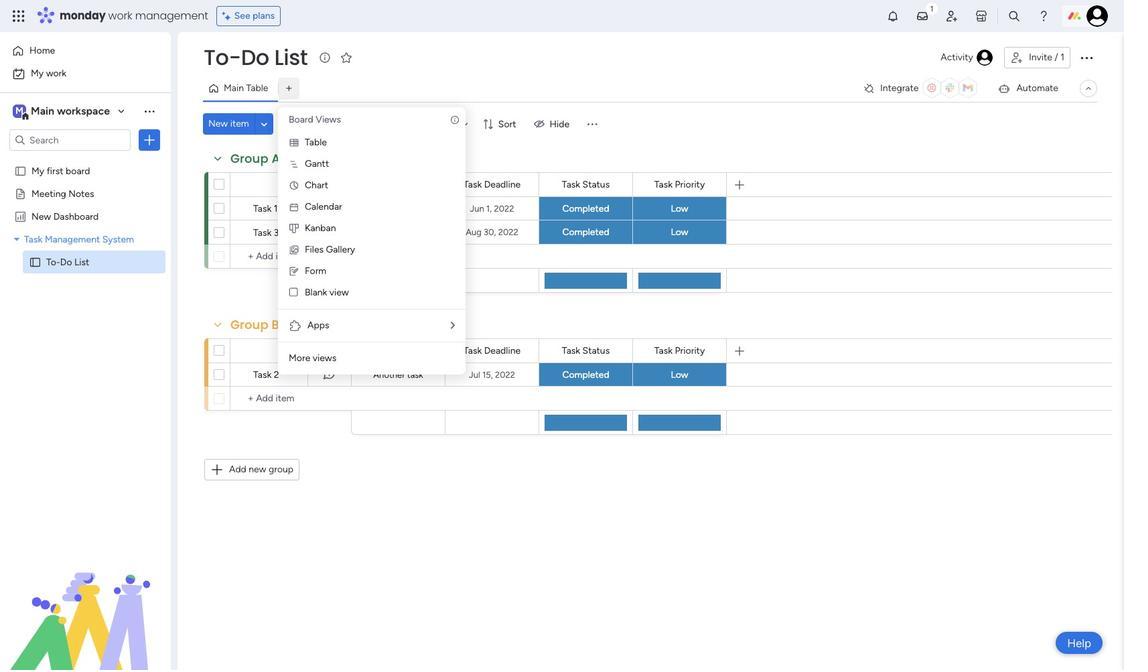 Task type: locate. For each thing, give the bounding box(es) containing it.
deadline up the jun 1, 2022
[[484, 179, 521, 190]]

0 vertical spatial my
[[31, 68, 44, 79]]

1 group from the top
[[231, 150, 269, 167]]

Task Priority field
[[651, 177, 709, 192], [651, 344, 709, 358]]

task 2
[[253, 369, 279, 381]]

home
[[29, 45, 55, 56]]

1 vertical spatial completed
[[563, 227, 610, 238]]

add new group button
[[204, 459, 300, 481]]

0 vertical spatial list
[[275, 42, 308, 72]]

low
[[671, 203, 689, 214], [671, 227, 689, 238], [671, 369, 689, 380]]

1 vertical spatial list
[[74, 256, 89, 267]]

item for a
[[281, 178, 300, 190]]

0 horizontal spatial work
[[46, 68, 66, 79]]

Group B field
[[227, 316, 283, 334]]

blank
[[305, 287, 327, 298]]

main right workspace icon
[[31, 105, 54, 117]]

main
[[224, 82, 244, 94], [31, 105, 54, 117]]

home link
[[8, 40, 163, 62]]

task deadline for first task deadline field from the top
[[464, 179, 521, 190]]

group left b
[[231, 316, 269, 333]]

see plans button
[[216, 6, 281, 26]]

status for first task status "field" from the bottom
[[583, 345, 610, 356]]

first
[[47, 165, 63, 176]]

0 vertical spatial main
[[224, 82, 244, 94]]

status
[[583, 179, 610, 190], [583, 345, 610, 356]]

0 vertical spatial task deadline
[[464, 179, 521, 190]]

option
[[0, 159, 171, 161]]

0 vertical spatial status
[[583, 179, 610, 190]]

my inside option
[[31, 68, 44, 79]]

0 vertical spatial task deadline field
[[460, 177, 524, 192]]

0 horizontal spatial new
[[32, 210, 51, 222]]

table
[[246, 82, 268, 94], [305, 137, 327, 148]]

views
[[316, 114, 341, 125]]

to- up main table button
[[204, 42, 241, 72]]

new left the item
[[208, 118, 228, 129]]

2 item from the top
[[281, 345, 300, 356]]

filter button
[[410, 113, 473, 135]]

new item button
[[203, 113, 255, 135]]

management
[[45, 233, 100, 245]]

automate button
[[993, 78, 1064, 99]]

0 vertical spatial task status field
[[559, 177, 613, 192]]

workspace options image
[[143, 104, 156, 118]]

list up 'add view' "image"
[[275, 42, 308, 72]]

item down apps icon
[[281, 345, 300, 356]]

kanban
[[305, 223, 336, 234]]

completed for task 2
[[563, 369, 610, 380]]

1 horizontal spatial to-
[[204, 42, 241, 72]]

work for monday
[[108, 8, 132, 23]]

work right monday
[[108, 8, 132, 23]]

group
[[231, 150, 269, 167], [231, 316, 269, 333]]

1 vertical spatial to-do list
[[46, 256, 89, 267]]

integrate button
[[858, 74, 988, 103]]

1 status from the top
[[583, 179, 610, 190]]

do up main table
[[241, 42, 269, 72]]

0 vertical spatial task status
[[562, 179, 610, 190]]

2 group from the top
[[231, 316, 269, 333]]

m
[[15, 105, 23, 117]]

work down home
[[46, 68, 66, 79]]

my
[[31, 68, 44, 79], [32, 165, 44, 176]]

1 horizontal spatial new
[[208, 118, 228, 129]]

1 task status from the top
[[562, 179, 610, 190]]

1 vertical spatial public board image
[[14, 187, 27, 200]]

do down 'management' on the left of page
[[60, 256, 72, 267]]

0 vertical spatial task priority field
[[651, 177, 709, 192]]

jul 15, 2022
[[469, 370, 515, 380]]

workspace image
[[13, 104, 26, 119]]

main table
[[224, 82, 268, 94]]

invite / 1 button
[[1005, 47, 1071, 68]]

work inside option
[[46, 68, 66, 79]]

management
[[135, 8, 208, 23]]

0 horizontal spatial list
[[74, 256, 89, 267]]

2022 for task 3
[[498, 227, 519, 237]]

1,
[[487, 203, 492, 213]]

item for b
[[281, 345, 300, 356]]

task management system
[[24, 233, 134, 245]]

To-Do List field
[[200, 42, 311, 72]]

activity
[[941, 52, 974, 63]]

1 vertical spatial my
[[32, 165, 44, 176]]

1 up the 3
[[274, 203, 278, 214]]

2 task priority field from the top
[[651, 344, 709, 358]]

2 public board image from the top
[[14, 187, 27, 200]]

1 vertical spatial task deadline field
[[460, 344, 524, 358]]

public board image for my first board
[[14, 164, 27, 177]]

1 inside button
[[1061, 52, 1065, 63]]

list down "task management system"
[[74, 256, 89, 267]]

2022 right "1,"
[[494, 203, 514, 213]]

1 vertical spatial to-
[[46, 256, 60, 267]]

1 vertical spatial work
[[46, 68, 66, 79]]

main up new item
[[224, 82, 244, 94]]

item
[[281, 178, 300, 190], [281, 345, 300, 356]]

1 horizontal spatial work
[[108, 8, 132, 23]]

public board image for meeting notes
[[14, 187, 27, 200]]

another task
[[374, 370, 423, 380]]

more
[[289, 353, 311, 364]]

task priority
[[655, 179, 705, 190], [655, 345, 705, 356]]

1 vertical spatial main
[[31, 105, 54, 117]]

0 vertical spatial group
[[231, 150, 269, 167]]

2 vertical spatial 2022
[[495, 370, 515, 380]]

sort button
[[477, 113, 525, 135]]

0 horizontal spatial table
[[246, 82, 268, 94]]

table down the "to-do list" field
[[246, 82, 268, 94]]

1 vertical spatial task deadline
[[464, 345, 521, 356]]

new inside button
[[208, 118, 228, 129]]

new
[[249, 464, 266, 475]]

main inside button
[[224, 82, 244, 94]]

select product image
[[12, 9, 25, 23]]

list box
[[0, 157, 171, 454]]

0 vertical spatial deadline
[[484, 179, 521, 190]]

1 horizontal spatial to-do list
[[204, 42, 308, 72]]

1 vertical spatial 1
[[274, 203, 278, 214]]

add view image
[[286, 83, 292, 94]]

monday work management
[[60, 8, 208, 23]]

task status for second task status "field" from the bottom
[[562, 179, 610, 190]]

2022 right 30,
[[498, 227, 519, 237]]

1 vertical spatial 2022
[[498, 227, 519, 237]]

0 vertical spatial do
[[241, 42, 269, 72]]

2022 right 15,
[[495, 370, 515, 380]]

to-do list up main table
[[204, 42, 308, 72]]

group inside group a field
[[231, 150, 269, 167]]

notes
[[68, 188, 94, 199]]

view
[[330, 287, 349, 298]]

0 horizontal spatial 1
[[274, 203, 278, 214]]

jun
[[470, 203, 484, 213]]

1
[[1061, 52, 1065, 63], [274, 203, 278, 214]]

monday
[[60, 8, 106, 23]]

1 vertical spatial group
[[231, 316, 269, 333]]

my down home
[[31, 68, 44, 79]]

task status
[[562, 179, 610, 190], [562, 345, 610, 356]]

public board image left 'first'
[[14, 164, 27, 177]]

2022
[[494, 203, 514, 213], [498, 227, 519, 237], [495, 370, 515, 380]]

angle down image
[[261, 119, 268, 129]]

2 vertical spatial low
[[671, 369, 689, 380]]

Task Status field
[[559, 177, 613, 192], [559, 344, 613, 358]]

1 right /
[[1061, 52, 1065, 63]]

1 task deadline from the top
[[464, 179, 521, 190]]

1 vertical spatial task status field
[[559, 344, 613, 358]]

2 task status field from the top
[[559, 344, 613, 358]]

1 vertical spatial item
[[281, 345, 300, 356]]

my left 'first'
[[32, 165, 44, 176]]

my work option
[[8, 63, 163, 84]]

1 vertical spatial task priority
[[655, 345, 705, 356]]

deadline
[[484, 179, 521, 190], [484, 345, 521, 356]]

group left a
[[231, 150, 269, 167]]

priority
[[675, 179, 705, 190], [675, 345, 705, 356]]

0 horizontal spatial to-
[[46, 256, 60, 267]]

2022 for task 2
[[495, 370, 515, 380]]

2 task deadline from the top
[[464, 345, 521, 356]]

2 status from the top
[[583, 345, 610, 356]]

new right public dashboard icon
[[32, 210, 51, 222]]

0 horizontal spatial main
[[31, 105, 54, 117]]

to-
[[204, 42, 241, 72], [46, 256, 60, 267]]

0 vertical spatial task priority
[[655, 179, 705, 190]]

public board image
[[29, 255, 42, 268]]

0 vertical spatial priority
[[675, 179, 705, 190]]

b
[[272, 316, 279, 333]]

to-do list
[[204, 42, 308, 72], [46, 256, 89, 267]]

2 vertical spatial completed
[[563, 369, 610, 380]]

1 vertical spatial low
[[671, 227, 689, 238]]

group inside group b field
[[231, 316, 269, 333]]

files
[[305, 244, 324, 255]]

task deadline field up jul 15, 2022
[[460, 344, 524, 358]]

new for new dashboard
[[32, 210, 51, 222]]

lottie animation image
[[0, 535, 171, 670]]

2 task priority from the top
[[655, 345, 705, 356]]

to- right public board image
[[46, 256, 60, 267]]

0 horizontal spatial to-do list
[[46, 256, 89, 267]]

0 vertical spatial item
[[281, 178, 300, 190]]

1 image
[[926, 1, 938, 16]]

jul
[[469, 370, 480, 380]]

0 vertical spatial public board image
[[14, 164, 27, 177]]

item
[[230, 118, 249, 129]]

apps
[[308, 320, 329, 331]]

0 vertical spatial new
[[208, 118, 228, 129]]

item left chart
[[281, 178, 300, 190]]

task deadline field up the jun 1, 2022
[[460, 177, 524, 192]]

calendar
[[305, 201, 342, 212]]

0 vertical spatial work
[[108, 8, 132, 23]]

0 vertical spatial table
[[246, 82, 268, 94]]

1 vertical spatial task priority field
[[651, 344, 709, 358]]

do
[[241, 42, 269, 72], [60, 256, 72, 267]]

0 vertical spatial 1
[[1061, 52, 1065, 63]]

1 vertical spatial new
[[32, 210, 51, 222]]

1 horizontal spatial table
[[305, 137, 327, 148]]

see
[[234, 10, 250, 21]]

task deadline up jul 15, 2022
[[464, 345, 521, 356]]

task deadline
[[464, 179, 521, 190], [464, 345, 521, 356]]

2 completed from the top
[[563, 227, 610, 238]]

1 horizontal spatial main
[[224, 82, 244, 94]]

1 item from the top
[[281, 178, 300, 190]]

add
[[229, 464, 247, 475]]

1 vertical spatial table
[[305, 137, 327, 148]]

1 vertical spatial status
[[583, 345, 610, 356]]

0 vertical spatial completed
[[563, 203, 610, 214]]

sort
[[499, 118, 517, 130]]

2 task status from the top
[[562, 345, 610, 356]]

public board image up public dashboard icon
[[14, 187, 27, 200]]

deadline up jul 15, 2022
[[484, 345, 521, 356]]

new
[[208, 118, 228, 129], [32, 210, 51, 222]]

table down "search" field
[[305, 137, 327, 148]]

0 vertical spatial low
[[671, 203, 689, 214]]

my for my first board
[[32, 165, 44, 176]]

3 completed from the top
[[563, 369, 610, 380]]

1 vertical spatial deadline
[[484, 345, 521, 356]]

notifications image
[[887, 9, 900, 23]]

main inside workspace selection element
[[31, 105, 54, 117]]

list
[[275, 42, 308, 72], [74, 256, 89, 267]]

to-do list down 'management' on the left of page
[[46, 256, 89, 267]]

table inside button
[[246, 82, 268, 94]]

form
[[305, 265, 327, 277]]

0 horizontal spatial do
[[60, 256, 72, 267]]

1 vertical spatial priority
[[675, 345, 705, 356]]

1 vertical spatial do
[[60, 256, 72, 267]]

help image
[[1038, 9, 1051, 23]]

public board image
[[14, 164, 27, 177], [14, 187, 27, 200]]

hide
[[550, 118, 570, 130]]

group for group a
[[231, 150, 269, 167]]

task
[[464, 179, 482, 190], [562, 179, 581, 190], [655, 179, 673, 190], [253, 203, 272, 214], [253, 227, 272, 239], [24, 233, 42, 245], [464, 345, 482, 356], [562, 345, 581, 356], [655, 345, 673, 356], [253, 369, 272, 381]]

1 vertical spatial task status
[[562, 345, 610, 356]]

task deadline up the jun 1, 2022
[[464, 179, 521, 190]]

1 public board image from the top
[[14, 164, 27, 177]]

1 horizontal spatial 1
[[1061, 52, 1065, 63]]

work
[[108, 8, 132, 23], [46, 68, 66, 79]]

Task Deadline field
[[460, 177, 524, 192], [460, 344, 524, 358]]



Task type: describe. For each thing, give the bounding box(es) containing it.
new item
[[208, 118, 249, 129]]

1 task priority field from the top
[[651, 177, 709, 192]]

kendall parks image
[[1087, 5, 1109, 27]]

2 priority from the top
[[675, 345, 705, 356]]

gallery
[[326, 244, 355, 255]]

home option
[[8, 40, 163, 62]]

1 task priority from the top
[[655, 179, 705, 190]]

work for my
[[46, 68, 66, 79]]

lottie animation element
[[0, 535, 171, 670]]

integrate
[[881, 82, 919, 94]]

activity button
[[936, 47, 999, 68]]

main for main workspace
[[31, 105, 54, 117]]

aug
[[466, 227, 482, 237]]

2 low from the top
[[671, 227, 689, 238]]

1 task status field from the top
[[559, 177, 613, 192]]

invite members image
[[946, 9, 959, 23]]

gantt
[[305, 158, 329, 170]]

group b
[[231, 316, 279, 333]]

0 vertical spatial to-do list
[[204, 42, 308, 72]]

filter
[[431, 118, 452, 130]]

1 deadline from the top
[[484, 179, 521, 190]]

list arrow image
[[451, 321, 455, 330]]

show board description image
[[317, 51, 333, 64]]

0 vertical spatial to-
[[204, 42, 241, 72]]

menu image
[[586, 117, 599, 131]]

group a
[[231, 150, 280, 167]]

update feed image
[[916, 9, 930, 23]]

0 vertical spatial 2022
[[494, 203, 514, 213]]

apps image
[[289, 319, 302, 332]]

3 low from the top
[[671, 369, 689, 380]]

workspace
[[57, 105, 110, 117]]

invite / 1
[[1030, 52, 1065, 63]]

dashboard
[[53, 210, 99, 222]]

1 priority from the top
[[675, 179, 705, 190]]

1 horizontal spatial do
[[241, 42, 269, 72]]

files gallery
[[305, 244, 355, 255]]

30,
[[484, 227, 496, 237]]

board
[[289, 114, 314, 125]]

blank view
[[305, 287, 349, 298]]

workspace selection element
[[13, 103, 112, 121]]

my first board
[[32, 165, 90, 176]]

plans
[[253, 10, 275, 21]]

task
[[407, 370, 423, 380]]

list box containing my first board
[[0, 157, 171, 454]]

public dashboard image
[[14, 210, 27, 223]]

options image
[[1079, 50, 1095, 66]]

more views
[[289, 353, 337, 364]]

v2 search image
[[290, 116, 300, 132]]

see plans
[[234, 10, 275, 21]]

add new group
[[229, 464, 294, 475]]

task deadline for second task deadline field
[[464, 345, 521, 356]]

hide button
[[529, 113, 578, 135]]

1 task deadline field from the top
[[460, 177, 524, 192]]

1 horizontal spatial list
[[275, 42, 308, 72]]

1 completed from the top
[[563, 203, 610, 214]]

help
[[1068, 636, 1092, 650]]

3
[[274, 227, 279, 239]]

15,
[[483, 370, 493, 380]]

2 task deadline field from the top
[[460, 344, 524, 358]]

1 low from the top
[[671, 203, 689, 214]]

system
[[102, 233, 134, 245]]

views
[[313, 353, 337, 364]]

search everything image
[[1008, 9, 1022, 23]]

task 1
[[253, 203, 278, 214]]

Group A field
[[227, 150, 284, 168]]

my work link
[[8, 63, 163, 84]]

aug 30, 2022
[[466, 227, 519, 237]]

collapse board header image
[[1084, 83, 1095, 94]]

chart
[[305, 180, 328, 191]]

task 3
[[253, 227, 279, 239]]

+ Add item text field
[[237, 391, 346, 407]]

Search field
[[300, 115, 340, 133]]

main table button
[[203, 78, 278, 99]]

help button
[[1056, 632, 1103, 654]]

arrow down image
[[457, 116, 473, 132]]

2
[[274, 369, 279, 381]]

my work
[[31, 68, 66, 79]]

main workspace
[[31, 105, 110, 117]]

options image
[[143, 133, 156, 147]]

automate
[[1017, 82, 1059, 94]]

completed for task 3
[[563, 227, 610, 238]]

main for main table
[[224, 82, 244, 94]]

task inside list box
[[24, 233, 42, 245]]

new for new item
[[208, 118, 228, 129]]

status for second task status "field" from the bottom
[[583, 179, 610, 190]]

group for group b
[[231, 316, 269, 333]]

a
[[272, 150, 280, 167]]

board views
[[289, 114, 341, 125]]

Search in workspace field
[[28, 132, 112, 148]]

2 deadline from the top
[[484, 345, 521, 356]]

group
[[269, 464, 294, 475]]

new dashboard
[[32, 210, 99, 222]]

monday marketplace image
[[975, 9, 989, 23]]

/
[[1055, 52, 1059, 63]]

invite
[[1030, 52, 1053, 63]]

add to favorites image
[[340, 51, 353, 64]]

meeting notes
[[32, 188, 94, 199]]

task status for first task status "field" from the bottom
[[562, 345, 610, 356]]

meeting
[[32, 188, 66, 199]]

board
[[66, 165, 90, 176]]

jun 1, 2022
[[470, 203, 514, 213]]

my for my work
[[31, 68, 44, 79]]

do inside list box
[[60, 256, 72, 267]]

caret down image
[[14, 234, 19, 244]]

another
[[374, 370, 405, 380]]



Task type: vqa. For each thing, say whether or not it's contained in the screenshot.
18
no



